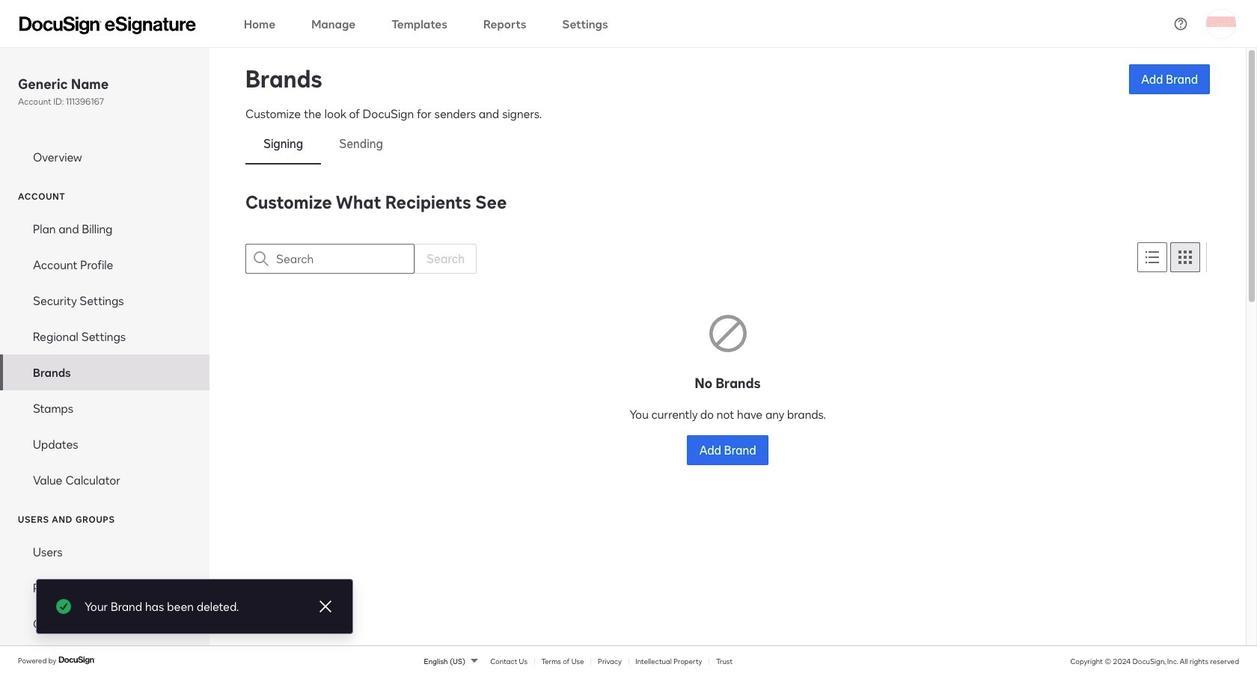 Task type: vqa. For each thing, say whether or not it's contained in the screenshot.
tab list
yes



Task type: describe. For each thing, give the bounding box(es) containing it.
docusign admin image
[[19, 16, 196, 34]]



Task type: locate. For each thing, give the bounding box(es) containing it.
account element
[[0, 211, 210, 499]]

users and groups element
[[0, 535, 210, 642]]

your uploaded profile image image
[[1207, 9, 1237, 39]]

Search text field
[[276, 245, 414, 273]]

docusign image
[[59, 655, 96, 667]]

tab panel
[[246, 189, 1211, 632]]

tab list
[[246, 123, 1211, 165]]



